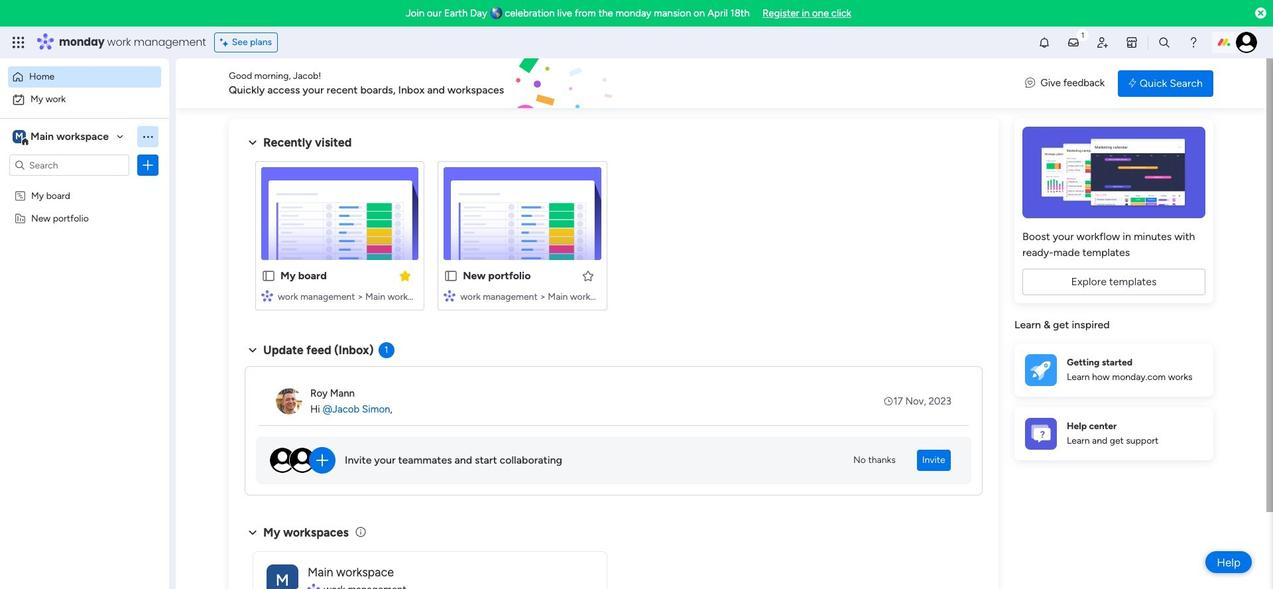 Task type: vqa. For each thing, say whether or not it's contained in the screenshot.
And inside the Gantt Plan, track and present your projects visually using the Gantt chart
no



Task type: locate. For each thing, give the bounding box(es) containing it.
close recently visited image
[[245, 135, 261, 151]]

templates image image
[[1027, 127, 1202, 218]]

roy mann image
[[276, 388, 302, 415]]

Search in workspace field
[[28, 158, 111, 173]]

monday marketplace image
[[1126, 36, 1139, 49]]

quick search results list box
[[245, 151, 983, 326]]

close my workspaces image
[[245, 525, 261, 540]]

workspace image
[[267, 564, 299, 589]]

workspace options image
[[141, 130, 155, 143]]

0 vertical spatial option
[[8, 66, 161, 88]]

add to favorites image
[[581, 269, 595, 282]]

search everything image
[[1158, 36, 1171, 49]]

1 vertical spatial option
[[8, 89, 161, 110]]

list box
[[0, 181, 169, 408]]

help image
[[1187, 36, 1201, 49]]

v2 bolt switch image
[[1129, 76, 1137, 91]]

getting started element
[[1015, 343, 1214, 396]]

options image
[[141, 159, 155, 172]]

option
[[8, 66, 161, 88], [8, 89, 161, 110], [0, 183, 169, 186]]



Task type: describe. For each thing, give the bounding box(es) containing it.
help center element
[[1015, 407, 1214, 460]]

2 vertical spatial option
[[0, 183, 169, 186]]

jacob simon image
[[1236, 32, 1258, 53]]

close update feed (inbox) image
[[245, 342, 261, 358]]

invite members image
[[1096, 36, 1110, 49]]

notifications image
[[1038, 36, 1051, 49]]

public board image
[[444, 269, 459, 283]]

public board image
[[261, 269, 276, 283]]

v2 user feedback image
[[1026, 76, 1036, 91]]

select product image
[[12, 36, 25, 49]]

workspace image
[[13, 129, 26, 144]]

1 image
[[1077, 27, 1089, 42]]

1 element
[[379, 342, 394, 358]]

workspace selection element
[[13, 129, 111, 146]]

see plans image
[[220, 35, 232, 50]]

remove from favorites image
[[399, 269, 412, 282]]

update feed image
[[1067, 36, 1081, 49]]



